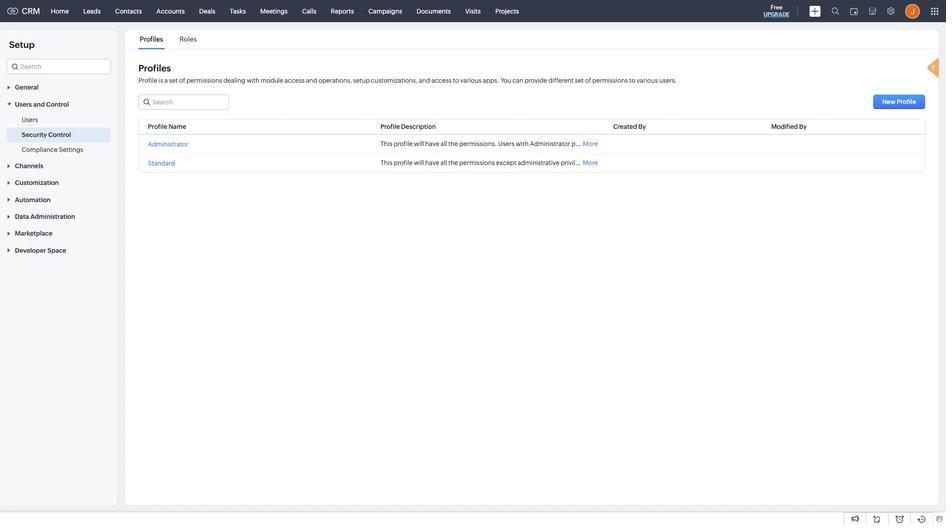 Task type: describe. For each thing, give the bounding box(es) containing it.
deals
[[199, 7, 215, 15]]

more for administrator
[[583, 141, 598, 148]]

calendar image
[[851, 7, 859, 15]]

profile is a set of permissions dealing with module access and operations, setup customizations, and access to various apps. you can provide different set of permissions to various users.
[[139, 77, 678, 84]]

1 horizontal spatial permissions
[[460, 160, 495, 167]]

projects
[[496, 7, 519, 15]]

customization
[[15, 179, 59, 187]]

1 horizontal spatial and
[[306, 77, 317, 84]]

privileges.
[[561, 160, 592, 167]]

different
[[549, 77, 574, 84]]

marketplace
[[15, 230, 53, 237]]

profile description
[[381, 123, 436, 130]]

security control link
[[22, 130, 71, 139]]

more for standard
[[583, 160, 598, 167]]

search image
[[832, 7, 840, 15]]

accounts
[[157, 7, 185, 15]]

users and control
[[15, 101, 69, 108]]

meetings link
[[253, 0, 295, 22]]

new profile
[[883, 98, 917, 106]]

by for created by
[[639, 123, 646, 130]]

users link
[[22, 115, 38, 124]]

modified by
[[772, 123, 807, 130]]

and inside dropdown button
[[33, 101, 45, 108]]

documents link
[[410, 0, 458, 22]]

visits
[[466, 7, 481, 15]]

meetings
[[260, 7, 288, 15]]

tasks
[[230, 7, 246, 15]]

this
[[381, 160, 393, 167]]

users for users and control
[[15, 101, 32, 108]]

crm link
[[7, 6, 40, 16]]

dealing
[[224, 77, 246, 84]]

2 horizontal spatial and
[[419, 77, 430, 84]]

users and control button
[[0, 96, 118, 113]]

users and control region
[[0, 113, 118, 157]]

contacts
[[115, 7, 142, 15]]

profile for profile name
[[148, 123, 167, 130]]

campaigns link
[[361, 0, 410, 22]]

profile element
[[901, 0, 926, 22]]

administrative
[[518, 160, 560, 167]]

1 access from the left
[[285, 77, 305, 84]]

compliance
[[22, 146, 58, 153]]

can
[[513, 77, 524, 84]]

except
[[497, 160, 517, 167]]

is
[[159, 77, 163, 84]]

data administration
[[15, 213, 75, 221]]

channels
[[15, 163, 43, 170]]

developer space button
[[0, 242, 118, 259]]

Search text field
[[139, 95, 229, 110]]

calls
[[302, 7, 317, 15]]

a
[[165, 77, 168, 84]]

profiles link
[[139, 35, 165, 43]]

the
[[449, 160, 458, 167]]

profiles inside list
[[140, 35, 163, 43]]

leads link
[[76, 0, 108, 22]]

general
[[15, 84, 39, 91]]

new profile button
[[874, 95, 926, 109]]

2 various from the left
[[637, 77, 658, 84]]

2 to from the left
[[630, 77, 636, 84]]

create menu element
[[805, 0, 827, 22]]

campaigns
[[369, 7, 402, 15]]

reports link
[[324, 0, 361, 22]]

developer
[[15, 247, 46, 254]]

crm
[[22, 6, 40, 16]]

reports
[[331, 7, 354, 15]]

1 of from the left
[[179, 77, 185, 84]]

profile for profile description
[[381, 123, 400, 130]]

home
[[51, 7, 69, 15]]

home link
[[44, 0, 76, 22]]

profile image
[[906, 4, 921, 18]]

will
[[414, 160, 424, 167]]



Task type: locate. For each thing, give the bounding box(es) containing it.
0 horizontal spatial to
[[453, 77, 459, 84]]

created
[[614, 123, 638, 130]]

users
[[15, 101, 32, 108], [22, 116, 38, 123]]

1 vertical spatial more
[[583, 160, 598, 167]]

setup
[[353, 77, 370, 84]]

0 horizontal spatial permissions
[[187, 77, 222, 84]]

1 various from the left
[[461, 77, 482, 84]]

profiles
[[140, 35, 163, 43], [139, 63, 171, 73]]

0 horizontal spatial set
[[169, 77, 178, 84]]

0 horizontal spatial and
[[33, 101, 45, 108]]

create menu image
[[810, 6, 821, 17]]

and
[[306, 77, 317, 84], [419, 77, 430, 84], [33, 101, 45, 108]]

list containing profiles
[[132, 29, 205, 49]]

1 horizontal spatial various
[[637, 77, 658, 84]]

permissions
[[187, 77, 222, 84], [593, 77, 628, 84], [460, 160, 495, 167]]

users.
[[660, 77, 678, 84]]

of right a
[[179, 77, 185, 84]]

0 horizontal spatial of
[[179, 77, 185, 84]]

module
[[261, 77, 283, 84]]

more
[[583, 141, 598, 148], [583, 160, 598, 167]]

0 horizontal spatial by
[[639, 123, 646, 130]]

with
[[247, 77, 260, 84]]

deals link
[[192, 0, 223, 22]]

all
[[441, 160, 447, 167]]

by
[[639, 123, 646, 130], [800, 123, 807, 130]]

0 vertical spatial users
[[15, 101, 32, 108]]

marketplace button
[[0, 225, 118, 242]]

set right a
[[169, 77, 178, 84]]

visits link
[[458, 0, 488, 22]]

administration
[[30, 213, 75, 221]]

2 of from the left
[[585, 77, 592, 84]]

channels button
[[0, 157, 118, 174]]

and left operations,
[[306, 77, 317, 84]]

set right different
[[575, 77, 584, 84]]

accounts link
[[149, 0, 192, 22]]

2 access from the left
[[432, 77, 452, 84]]

new
[[883, 98, 896, 106]]

0 vertical spatial profiles
[[140, 35, 163, 43]]

free upgrade
[[764, 4, 790, 18]]

provide
[[525, 77, 548, 84]]

you
[[501, 77, 512, 84]]

administrator link
[[148, 141, 189, 148]]

help image
[[926, 57, 944, 81]]

to left users.
[[630, 77, 636, 84]]

2 set from the left
[[575, 77, 584, 84]]

to
[[453, 77, 459, 84], [630, 77, 636, 84]]

automation button
[[0, 191, 118, 208]]

leads
[[83, 7, 101, 15]]

space
[[47, 247, 66, 254]]

profile left "is"
[[139, 77, 157, 84]]

administrator
[[148, 141, 189, 148]]

1 more from the top
[[583, 141, 598, 148]]

profile left description
[[381, 123, 400, 130]]

search element
[[827, 0, 845, 22]]

to left apps.
[[453, 77, 459, 84]]

profiles down 'accounts'
[[140, 35, 163, 43]]

documents
[[417, 7, 451, 15]]

by for modified by
[[800, 123, 807, 130]]

control inside region
[[48, 131, 71, 138]]

standard
[[148, 160, 175, 167]]

compliance settings link
[[22, 145, 83, 154]]

general button
[[0, 79, 118, 96]]

various left users.
[[637, 77, 658, 84]]

control inside dropdown button
[[46, 101, 69, 108]]

and up users link
[[33, 101, 45, 108]]

data
[[15, 213, 29, 221]]

operations,
[[319, 77, 352, 84]]

contacts link
[[108, 0, 149, 22]]

security control
[[22, 131, 71, 138]]

1 horizontal spatial by
[[800, 123, 807, 130]]

upgrade
[[764, 11, 790, 18]]

of
[[179, 77, 185, 84], [585, 77, 592, 84]]

1 set from the left
[[169, 77, 178, 84]]

users up users link
[[15, 101, 32, 108]]

apps.
[[483, 77, 500, 84]]

users up security
[[22, 116, 38, 123]]

profiles up "is"
[[139, 63, 171, 73]]

compliance settings
[[22, 146, 83, 153]]

1 by from the left
[[639, 123, 646, 130]]

profile
[[139, 77, 157, 84], [898, 98, 917, 106], [148, 123, 167, 130], [381, 123, 400, 130]]

users inside users and control region
[[22, 116, 38, 123]]

profile inside button
[[898, 98, 917, 106]]

None field
[[7, 59, 111, 74]]

profile for profile is a set of permissions dealing with module access and operations, setup customizations, and access to various apps. you can provide different set of permissions to various users.
[[139, 77, 157, 84]]

control
[[46, 101, 69, 108], [48, 131, 71, 138]]

1 horizontal spatial of
[[585, 77, 592, 84]]

1 vertical spatial profiles
[[139, 63, 171, 73]]

and right customizations,
[[419, 77, 430, 84]]

profile name
[[148, 123, 186, 130]]

various left apps.
[[461, 77, 482, 84]]

roles link
[[178, 35, 198, 43]]

by right modified
[[800, 123, 807, 130]]

users inside users and control dropdown button
[[15, 101, 32, 108]]

1 horizontal spatial access
[[432, 77, 452, 84]]

by right created
[[639, 123, 646, 130]]

roles
[[180, 35, 197, 43]]

1 horizontal spatial set
[[575, 77, 584, 84]]

0 vertical spatial control
[[46, 101, 69, 108]]

projects link
[[488, 0, 527, 22]]

customizations,
[[371, 77, 418, 84]]

setup
[[9, 39, 35, 50]]

free
[[771, 4, 783, 11]]

2 by from the left
[[800, 123, 807, 130]]

profile
[[394, 160, 413, 167]]

settings
[[59, 146, 83, 153]]

profile right new
[[898, 98, 917, 106]]

0 horizontal spatial access
[[285, 77, 305, 84]]

description
[[401, 123, 436, 130]]

profile left the name
[[148, 123, 167, 130]]

modified
[[772, 123, 799, 130]]

security
[[22, 131, 47, 138]]

list
[[132, 29, 205, 49]]

developer space
[[15, 247, 66, 254]]

name
[[169, 123, 186, 130]]

standard link
[[148, 160, 175, 167]]

control up compliance settings link
[[48, 131, 71, 138]]

have
[[426, 160, 440, 167]]

control down general dropdown button
[[46, 101, 69, 108]]

customization button
[[0, 174, 118, 191]]

2 more from the top
[[583, 160, 598, 167]]

1 to from the left
[[453, 77, 459, 84]]

2 horizontal spatial permissions
[[593, 77, 628, 84]]

1 horizontal spatial to
[[630, 77, 636, 84]]

of right different
[[585, 77, 592, 84]]

this profile will have all the permissions except administrative privileges.
[[381, 160, 592, 167]]

calls link
[[295, 0, 324, 22]]

automation
[[15, 196, 51, 204]]

1 vertical spatial control
[[48, 131, 71, 138]]

users for users
[[22, 116, 38, 123]]

1 vertical spatial users
[[22, 116, 38, 123]]

0 vertical spatial more
[[583, 141, 598, 148]]

data administration button
[[0, 208, 118, 225]]

created by
[[614, 123, 646, 130]]

various
[[461, 77, 482, 84], [637, 77, 658, 84]]

tasks link
[[223, 0, 253, 22]]

0 horizontal spatial various
[[461, 77, 482, 84]]

Search text field
[[7, 59, 110, 74]]



Task type: vqa. For each thing, say whether or not it's contained in the screenshot.
Accounts link
yes



